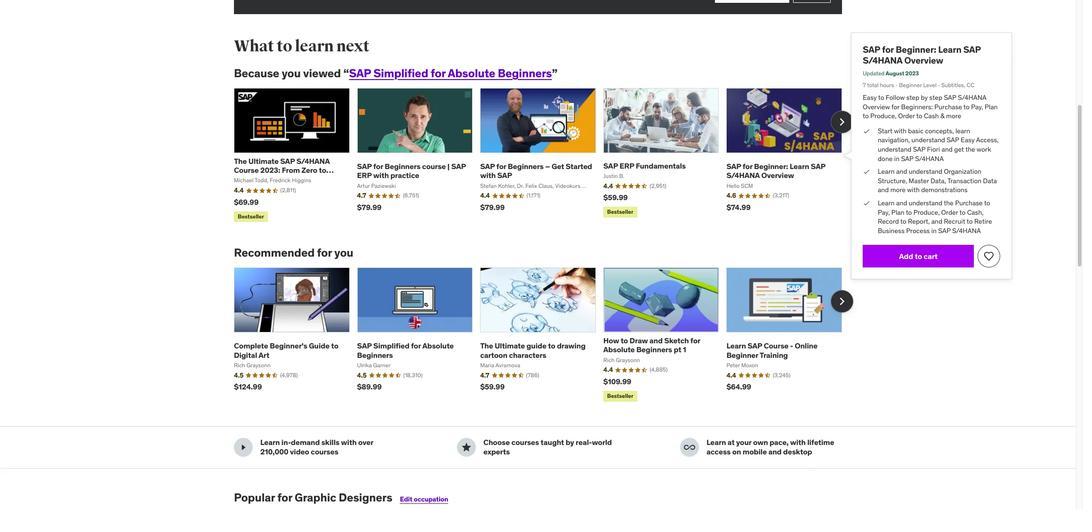 Task type: vqa. For each thing, say whether or not it's contained in the screenshot.
the right the Ultimate
yes



Task type: locate. For each thing, give the bounding box(es) containing it.
ultimate inside "the ultimate sap s/4hana course 2023: from zero to expert"
[[249, 156, 279, 166]]

by inside choose courses taught by real-world experts
[[566, 438, 575, 447]]

1 horizontal spatial the
[[966, 145, 976, 154]]

$74.99
[[727, 203, 751, 212]]

to up retire
[[985, 199, 991, 207]]

to down '7'
[[863, 112, 869, 120]]

1 horizontal spatial courses
[[512, 438, 539, 447]]

s/4hana up updated
[[863, 55, 903, 66]]

1 vertical spatial more
[[891, 186, 906, 194]]

order inside easy to follow step by step sap s/4hana overview for beginners: purchase to pay, plan to produce, order to cash & more
[[899, 112, 916, 120]]

1 horizontal spatial step
[[930, 93, 943, 102]]

work
[[978, 145, 992, 154]]

experts
[[484, 447, 510, 456]]

1 horizontal spatial overview
[[863, 103, 891, 111]]

with right pace,
[[791, 438, 806, 447]]

s/4hana
[[863, 55, 903, 66], [959, 93, 987, 102], [916, 154, 945, 163], [297, 156, 330, 166], [727, 171, 760, 180], [953, 226, 982, 235]]

to right what
[[277, 36, 292, 56]]

1 vertical spatial easy
[[961, 136, 975, 144]]

wishlist image
[[984, 251, 995, 262]]

1 horizontal spatial medium image
[[684, 442, 696, 453]]

medium image
[[238, 442, 249, 453], [684, 442, 696, 453]]

learn up viewed
[[295, 36, 334, 56]]

beginner: up (3,217)
[[755, 162, 789, 171]]

2 carousel element from the top
[[234, 268, 854, 404]]

1 carousel element from the top
[[234, 88, 854, 224]]

course inside "the ultimate sap s/4hana course 2023: from zero to expert"
[[234, 165, 259, 175]]

and right draw
[[650, 336, 663, 345]]

courses
[[512, 438, 539, 447], [311, 447, 339, 456]]

understand
[[912, 136, 946, 144], [879, 145, 912, 154], [909, 167, 943, 176], [909, 199, 943, 207]]

understand up master
[[909, 167, 943, 176]]

pay, down cc
[[972, 103, 984, 111]]

cash
[[925, 112, 940, 120]]

the ultimate sap s/4hana course 2023: from zero to expert
[[234, 156, 330, 184]]

courses inside learn in-demand skills with over 210,000 video courses
[[311, 447, 339, 456]]

s/4hana inside sap for beginner: learn sap s/4hana overview updated august 2023
[[863, 55, 903, 66]]

courses left taught
[[512, 438, 539, 447]]

1 vertical spatial the
[[945, 199, 954, 207]]

recruit
[[945, 217, 966, 226]]

learn inside the start with basic concepts, learn navigation, understand sap easy access, understand sap fiori and get the work done in sap s/4hana
[[956, 127, 971, 135]]

by left real-
[[566, 438, 575, 447]]

0 vertical spatial plan
[[985, 103, 999, 111]]

sap for beginner: learn sap s/4hana overview link up 2023
[[863, 44, 982, 66]]

easy inside the start with basic concepts, learn navigation, understand sap easy access, understand sap fiori and get the work done in sap s/4hana
[[961, 136, 975, 144]]

ultimate up expert at top left
[[249, 156, 279, 166]]

in inside learn and understand the purchase to pay, plan to produce, order to cash, record to report, and recruit to retire business process in sap s/4hana
[[932, 226, 937, 235]]

0 vertical spatial xsmall image
[[863, 127, 871, 136]]

concepts,
[[926, 127, 955, 135]]

expert
[[234, 174, 257, 184]]

0 vertical spatial you
[[282, 66, 301, 81]]

0 horizontal spatial step
[[907, 93, 920, 102]]

2 vertical spatial xsmall image
[[863, 199, 871, 208]]

with
[[895, 127, 907, 135], [374, 171, 389, 180], [481, 171, 496, 180], [908, 186, 920, 194], [341, 438, 357, 447], [791, 438, 806, 447]]

with left over
[[341, 438, 357, 447]]

to right how
[[621, 336, 629, 345]]

the ultimate sap s/4hana course 2023: from zero to expert link
[[234, 156, 334, 184]]

purchase up cash,
[[956, 199, 983, 207]]

the
[[966, 145, 976, 154], [945, 199, 954, 207]]

1 horizontal spatial the
[[481, 341, 494, 351]]

0 vertical spatial overview
[[905, 55, 944, 66]]

course inside learn sap course - online beginner training
[[764, 341, 789, 351]]

overview inside sap for beginner: learn sap s/4hana overview updated august 2023
[[905, 55, 944, 66]]

with inside learn and understand organization structure, master data, transaction data and more with demonstrations
[[908, 186, 920, 194]]

get
[[955, 145, 965, 154]]

1 vertical spatial next image
[[835, 294, 850, 309]]

2 xsmall image from the top
[[863, 167, 871, 177]]

s/4hana inside the start with basic concepts, learn navigation, understand sap easy access, understand sap fiori and get the work done in sap s/4hana
[[916, 154, 945, 163]]

beginners inside how to draw and sketch for absolute beginners pt 1
[[637, 345, 673, 354]]

sap simplified for absolute beginners
[[357, 341, 454, 360]]

1 vertical spatial beginner
[[727, 350, 759, 360]]

0 horizontal spatial ultimate
[[249, 156, 279, 166]]

0 vertical spatial produce,
[[871, 112, 897, 120]]

learn at your own pace, with lifetime access on mobile and desktop
[[707, 438, 835, 456]]

plan up access,
[[985, 103, 999, 111]]

overview up 2023
[[905, 55, 944, 66]]

beginner left 'training'
[[727, 350, 759, 360]]

august
[[886, 70, 905, 77]]

xsmall image
[[863, 127, 871, 136], [863, 167, 871, 177], [863, 199, 871, 208]]

1 horizontal spatial course
[[764, 341, 789, 351]]

overview inside easy to follow step by step sap s/4hana overview for beginners: purchase to pay, plan to produce, order to cash & more
[[863, 103, 891, 111]]

demonstrations
[[922, 186, 968, 194]]

erp inside sap for beginners course | sap erp with practice
[[357, 171, 372, 180]]

how to draw and sketch for absolute beginners pt 1 link
[[604, 336, 701, 354]]

0 horizontal spatial you
[[282, 66, 301, 81]]

in right done
[[895, 154, 900, 163]]

s/4hana up scm
[[727, 171, 760, 180]]

1 horizontal spatial beginner:
[[896, 44, 937, 55]]

beginner inside learn sap course - online beginner training
[[727, 350, 759, 360]]

0 vertical spatial erp
[[620, 161, 635, 170]]

sap simplified for absolute beginners link
[[349, 66, 552, 81], [357, 341, 454, 360]]

for inside sap for beginner: learn sap s/4hana overview updated august 2023
[[883, 44, 895, 55]]

1 horizontal spatial pay,
[[972, 103, 984, 111]]

1 horizontal spatial produce,
[[914, 208, 940, 217]]

by
[[922, 93, 929, 102], [566, 438, 575, 447]]

1 vertical spatial sap simplified for absolute beginners link
[[357, 341, 454, 360]]

subtitles, cc
[[942, 82, 975, 89]]

beginner: inside sap for beginner: learn sap s/4hana overview hello scm
[[755, 162, 789, 171]]

1 vertical spatial beginner:
[[755, 162, 789, 171]]

1 vertical spatial overview
[[863, 103, 891, 111]]

recommended
[[234, 246, 315, 260]]

learn for learn and understand the purchase to pay, plan to produce, order to cash, record to report, and recruit to retire business process in sap s/4hana
[[879, 199, 895, 207]]

and left get
[[942, 145, 953, 154]]

0 horizontal spatial order
[[899, 112, 916, 120]]

1 horizontal spatial order
[[942, 208, 959, 217]]

0 horizontal spatial overview
[[762, 171, 795, 180]]

"
[[344, 66, 349, 81]]

more inside learn and understand organization structure, master data, transaction data and more with demonstrations
[[891, 186, 906, 194]]

erp
[[620, 161, 635, 170], [357, 171, 372, 180]]

0 vertical spatial sap for beginner: learn sap s/4hana overview link
[[863, 44, 982, 66]]

overview down follow
[[863, 103, 891, 111]]

0 horizontal spatial the
[[234, 156, 247, 166]]

carousel element for recommended for you
[[234, 268, 854, 404]]

-
[[791, 341, 794, 351]]

ultimate inside the ultimate guide to drawing cartoon characters
[[495, 341, 525, 351]]

add to cart button
[[863, 245, 975, 268]]

to inside "the ultimate sap s/4hana course 2023: from zero to expert"
[[319, 165, 326, 175]]

beginners
[[498, 66, 552, 81], [385, 162, 421, 171], [508, 162, 544, 171], [637, 345, 673, 354], [357, 350, 393, 360]]

1 vertical spatial pay,
[[879, 208, 891, 217]]

more inside easy to follow step by step sap s/4hana overview for beginners: purchase to pay, plan to produce, order to cash & more
[[947, 112, 962, 120]]

and up structure,
[[897, 167, 908, 176]]

drawing
[[557, 341, 586, 351]]

report,
[[909, 217, 931, 226]]

overview up (3,217)
[[762, 171, 795, 180]]

ultimate
[[249, 156, 279, 166], [495, 341, 525, 351]]

cart
[[924, 251, 938, 261]]

erp left practice
[[357, 171, 372, 180]]

s/4hana inside easy to follow step by step sap s/4hana overview for beginners: purchase to pay, plan to produce, order to cash & more
[[959, 93, 987, 102]]

learn inside learn and understand the purchase to pay, plan to produce, order to cash, record to report, and recruit to retire business process in sap s/4hana
[[879, 199, 895, 207]]

0 horizontal spatial in
[[895, 154, 900, 163]]

the right get
[[966, 145, 976, 154]]

complete beginner's guide to digital art
[[234, 341, 339, 360]]

1 vertical spatial order
[[942, 208, 959, 217]]

with up "navigation,"
[[895, 127, 907, 135]]

with down master
[[908, 186, 920, 194]]

the down demonstrations
[[945, 199, 954, 207]]

with inside learn in-demand skills with over 210,000 video courses
[[341, 438, 357, 447]]

plan inside learn and understand the purchase to pay, plan to produce, order to cash, record to report, and recruit to retire business process in sap s/4hana
[[892, 208, 905, 217]]

learn for learn at your own pace, with lifetime access on mobile and desktop
[[707, 438, 727, 447]]

learn sap course - online beginner training
[[727, 341, 818, 360]]

0 vertical spatial in
[[895, 154, 900, 163]]

beginners inside sap for beginners course | sap erp with practice
[[385, 162, 421, 171]]

purchase up &
[[935, 103, 963, 111]]

1 vertical spatial the
[[481, 341, 494, 351]]

the left characters
[[481, 341, 494, 351]]

s/4hana down cc
[[959, 93, 987, 102]]

sap inside learn and understand the purchase to pay, plan to produce, order to cash, record to report, and recruit to retire business process in sap s/4hana
[[939, 226, 951, 235]]

to
[[277, 36, 292, 56], [879, 93, 885, 102], [964, 103, 970, 111], [863, 112, 869, 120], [917, 112, 923, 120], [319, 165, 326, 175], [985, 199, 991, 207], [907, 208, 913, 217], [960, 208, 966, 217], [901, 217, 907, 226], [967, 217, 973, 226], [916, 251, 923, 261], [621, 336, 629, 345], [331, 341, 339, 351], [548, 341, 556, 351]]

1 horizontal spatial beginner
[[900, 82, 923, 89]]

designers
[[339, 490, 393, 505]]

draw
[[630, 336, 648, 345]]

beginner: up 2023
[[896, 44, 937, 55]]

beginner: inside sap for beginner: learn sap s/4hana overview updated august 2023
[[896, 44, 937, 55]]

order up recruit
[[942, 208, 959, 217]]

navigation,
[[879, 136, 911, 144]]

cartoon
[[481, 350, 508, 360]]

1 next image from the top
[[835, 114, 850, 130]]

and right own
[[769, 447, 782, 456]]

overview for sap for beginner: learn sap s/4hana overview hello scm
[[762, 171, 795, 180]]

0 horizontal spatial more
[[891, 186, 906, 194]]

0 vertical spatial beginner:
[[896, 44, 937, 55]]

1 step from the left
[[907, 93, 920, 102]]

0 horizontal spatial medium image
[[238, 442, 249, 453]]

easy to follow step by step sap s/4hana overview for beginners: purchase to pay, plan to produce, order to cash & more
[[863, 93, 999, 120]]

0 vertical spatial the
[[234, 156, 247, 166]]

0 horizontal spatial produce,
[[871, 112, 897, 120]]

0 vertical spatial sap simplified for absolute beginners link
[[349, 66, 552, 81]]

1 vertical spatial produce,
[[914, 208, 940, 217]]

produce,
[[871, 112, 897, 120], [914, 208, 940, 217]]

0 vertical spatial simplified
[[374, 66, 429, 81]]

3 xsmall image from the top
[[863, 199, 871, 208]]

for inside sap for beginner: learn sap s/4hana overview hello scm
[[743, 162, 753, 171]]

pace,
[[770, 438, 789, 447]]

learn for learn sap course - online beginner training
[[727, 341, 747, 351]]

erp left fundamentals
[[620, 161, 635, 170]]

1 horizontal spatial ultimate
[[495, 341, 525, 351]]

absolute inside how to draw and sketch for absolute beginners pt 1
[[604, 345, 635, 354]]

xsmall image for learn and understand the purchase to pay, plan to produce, order to cash, record to report, and recruit to retire business process in sap s/4hana
[[863, 199, 871, 208]]

0 vertical spatial order
[[899, 112, 916, 120]]

get
[[552, 162, 565, 171]]

pay, up record
[[879, 208, 891, 217]]

for inside sap simplified for absolute beginners
[[411, 341, 421, 351]]

learn inside the learn at your own pace, with lifetime access on mobile and desktop
[[707, 438, 727, 447]]

0 horizontal spatial beginner:
[[755, 162, 789, 171]]

"
[[552, 66, 558, 81]]

medium image left access
[[684, 442, 696, 453]]

sap for beginner: learn sap s/4hana overview link for $74.99
[[727, 162, 826, 180]]

carousel element containing the ultimate sap s/4hana course 2023: from zero to expert
[[234, 88, 854, 224]]

overview inside sap for beginner: learn sap s/4hana overview hello scm
[[762, 171, 795, 180]]

0 horizontal spatial the
[[945, 199, 954, 207]]

more down structure,
[[891, 186, 906, 194]]

next image for recommended for you
[[835, 294, 850, 309]]

learn inside sap for beginner: learn sap s/4hana overview updated august 2023
[[939, 44, 962, 55]]

with left practice
[[374, 171, 389, 180]]

beginner down 2023
[[900, 82, 923, 89]]

more right &
[[947, 112, 962, 120]]

0 horizontal spatial easy
[[863, 93, 877, 102]]

learn inside learn sap course - online beginner training
[[727, 341, 747, 351]]

learn for learn and understand organization structure, master data, transaction data and more with demonstrations
[[879, 167, 895, 176]]

0 vertical spatial next image
[[835, 114, 850, 130]]

to right "guide"
[[331, 341, 339, 351]]

beginner: for sap for beginner: learn sap s/4hana overview hello scm
[[755, 162, 789, 171]]

0 vertical spatial pay,
[[972, 103, 984, 111]]

start
[[879, 127, 893, 135]]

in inside the start with basic concepts, learn navigation, understand sap easy access, understand sap fiori and get the work done in sap s/4hana
[[895, 154, 900, 163]]

1 horizontal spatial by
[[922, 93, 929, 102]]

0 horizontal spatial beginner
[[727, 350, 759, 360]]

1 vertical spatial plan
[[892, 208, 905, 217]]

learn up get
[[956, 127, 971, 135]]

beginner: for sap for beginner: learn sap s/4hana overview updated august 2023
[[896, 44, 937, 55]]

carousel element containing how to draw and sketch for absolute beginners pt 1
[[234, 268, 854, 404]]

from
[[282, 165, 300, 175]]

beginner:
[[896, 44, 937, 55], [755, 162, 789, 171]]

sap inside easy to follow step by step sap s/4hana overview for beginners: purchase to pay, plan to produce, order to cash & more
[[945, 93, 957, 102]]

and inside how to draw and sketch for absolute beginners pt 1
[[650, 336, 663, 345]]

3217 reviews element
[[773, 192, 790, 200]]

real-
[[576, 438, 592, 447]]

purchase
[[935, 103, 963, 111], [956, 199, 983, 207]]

and inside the start with basic concepts, learn navigation, understand sap easy access, understand sap fiori and get the work done in sap s/4hana
[[942, 145, 953, 154]]

courses right the video
[[311, 447, 339, 456]]

to down cc
[[964, 103, 970, 111]]

–
[[546, 162, 550, 171]]

process
[[907, 226, 931, 235]]

1 horizontal spatial you
[[335, 246, 354, 260]]

1 vertical spatial carousel element
[[234, 268, 854, 404]]

courses inside choose courses taught by real-world experts
[[512, 438, 539, 447]]

medium image left "210,000"
[[238, 442, 249, 453]]

1 horizontal spatial easy
[[961, 136, 975, 144]]

easy up get
[[961, 136, 975, 144]]

0 vertical spatial carousel element
[[234, 88, 854, 224]]

0 horizontal spatial course
[[234, 165, 259, 175]]

learn inside learn in-demand skills with over 210,000 video courses
[[261, 438, 280, 447]]

0 horizontal spatial erp
[[357, 171, 372, 180]]

business
[[879, 226, 905, 235]]

overview for sap for beginner: learn sap s/4hana overview updated august 2023
[[905, 55, 944, 66]]

2 horizontal spatial overview
[[905, 55, 944, 66]]

beginner
[[900, 82, 923, 89], [727, 350, 759, 360]]

the inside the start with basic concepts, learn navigation, understand sap easy access, understand sap fiori and get the work done in sap s/4hana
[[966, 145, 976, 154]]

course left -
[[764, 341, 789, 351]]

in right process
[[932, 226, 937, 235]]

1 medium image from the left
[[238, 442, 249, 453]]

produce, inside easy to follow step by step sap s/4hana overview for beginners: purchase to pay, plan to produce, order to cash & more
[[871, 112, 897, 120]]

produce, up start
[[871, 112, 897, 120]]

0 vertical spatial purchase
[[935, 103, 963, 111]]

2 next image from the top
[[835, 294, 850, 309]]

to up recruit
[[960, 208, 966, 217]]

1 vertical spatial xsmall image
[[863, 167, 871, 177]]

0 vertical spatial the
[[966, 145, 976, 154]]

the inside "the ultimate sap s/4hana course 2023: from zero to expert"
[[234, 156, 247, 166]]

to inside complete beginner's guide to digital art
[[331, 341, 339, 351]]

purchase inside easy to follow step by step sap s/4hana overview for beginners: purchase to pay, plan to produce, order to cash & more
[[935, 103, 963, 111]]

learn inside sap for beginner: learn sap s/4hana overview hello scm
[[790, 162, 810, 171]]

mobile
[[743, 447, 767, 456]]

2 step from the left
[[930, 93, 943, 102]]

0 horizontal spatial sap for beginner: learn sap s/4hana overview link
[[727, 162, 826, 180]]

with right |
[[481, 171, 496, 180]]

with inside sap for beginners course | sap erp with practice
[[374, 171, 389, 180]]

0 vertical spatial easy
[[863, 93, 877, 102]]

produce, up report,
[[914, 208, 940, 217]]

for
[[883, 44, 895, 55], [431, 66, 446, 81], [892, 103, 900, 111], [374, 162, 383, 171], [497, 162, 507, 171], [743, 162, 753, 171], [317, 246, 332, 260], [691, 336, 701, 345], [411, 341, 421, 351], [278, 490, 293, 505]]

learn inside learn and understand organization structure, master data, transaction data and more with demonstrations
[[879, 167, 895, 176]]

to right the zero at the top left of page
[[319, 165, 326, 175]]

0 vertical spatial ultimate
[[249, 156, 279, 166]]

to right record
[[901, 217, 907, 226]]

1 vertical spatial ultimate
[[495, 341, 525, 351]]

0 horizontal spatial learn
[[295, 36, 334, 56]]

online
[[795, 341, 818, 351]]

updated
[[863, 70, 885, 77]]

order down beginners:
[[899, 112, 916, 120]]

1 vertical spatial sap for beginner: learn sap s/4hana overview link
[[727, 162, 826, 180]]

1 vertical spatial purchase
[[956, 199, 983, 207]]

ultimate left guide
[[495, 341, 525, 351]]

to inside button
[[916, 251, 923, 261]]

1 xsmall image from the top
[[863, 127, 871, 136]]

0 horizontal spatial by
[[566, 438, 575, 447]]

0 vertical spatial more
[[947, 112, 962, 120]]

learn in-demand skills with over 210,000 video courses
[[261, 438, 374, 456]]

1 vertical spatial in
[[932, 226, 937, 235]]

plan up record
[[892, 208, 905, 217]]

training
[[760, 350, 789, 360]]

1 horizontal spatial learn
[[956, 127, 971, 135]]

easy down total
[[863, 93, 877, 102]]

understand up report,
[[909, 199, 943, 207]]

to inside the ultimate guide to drawing cartoon characters
[[548, 341, 556, 351]]

sap for beginner: learn sap s/4hana overview link up (3,217)
[[727, 162, 826, 180]]

0 vertical spatial course
[[234, 165, 259, 175]]

simplified inside sap simplified for absolute beginners
[[374, 341, 410, 351]]

by up beginners:
[[922, 93, 929, 102]]

learn sap course - online beginner training link
[[727, 341, 818, 360]]

0 horizontal spatial courses
[[311, 447, 339, 456]]

2 vertical spatial overview
[[762, 171, 795, 180]]

complete beginner's guide to digital art link
[[234, 341, 339, 360]]

s/4hana down fiori
[[916, 154, 945, 163]]

xsmall image for start with basic concepts, learn navigation, understand sap easy access, understand sap fiori and get the work done in sap s/4hana
[[863, 127, 871, 136]]

1 vertical spatial by
[[566, 438, 575, 447]]

sap erp fundamentals link
[[604, 161, 686, 170]]

practice
[[391, 171, 420, 180]]

step down the level
[[930, 93, 943, 102]]

1 vertical spatial erp
[[357, 171, 372, 180]]

1 vertical spatial course
[[764, 341, 789, 351]]

sap simplified for absolute beginners link inside carousel element
[[357, 341, 454, 360]]

next image
[[835, 114, 850, 130], [835, 294, 850, 309]]

0 horizontal spatial plan
[[892, 208, 905, 217]]

0 horizontal spatial pay,
[[879, 208, 891, 217]]

1 horizontal spatial in
[[932, 226, 937, 235]]

the up expert at top left
[[234, 156, 247, 166]]

to right guide
[[548, 341, 556, 351]]

s/4hana right 2023:
[[297, 156, 330, 166]]

2 medium image from the left
[[684, 442, 696, 453]]

to inside how to draw and sketch for absolute beginners pt 1
[[621, 336, 629, 345]]

sap
[[863, 44, 881, 55], [964, 44, 982, 55], [349, 66, 371, 81], [945, 93, 957, 102], [947, 136, 960, 144], [914, 145, 926, 154], [902, 154, 914, 163], [280, 156, 295, 166], [604, 161, 618, 170], [357, 162, 372, 171], [452, 162, 466, 171], [481, 162, 495, 171], [727, 162, 742, 171], [811, 162, 826, 171], [498, 171, 513, 180], [939, 226, 951, 235], [357, 341, 372, 351], [748, 341, 763, 351]]

graphic
[[295, 490, 337, 505]]

medium image for learn in-demand skills with over 210,000 video courses
[[238, 442, 249, 453]]

1 horizontal spatial plan
[[985, 103, 999, 111]]

1 vertical spatial learn
[[956, 127, 971, 135]]

own
[[754, 438, 769, 447]]

pay, inside learn and understand the purchase to pay, plan to produce, order to cash, record to report, and recruit to retire business process in sap s/4hana
[[879, 208, 891, 217]]

1 vertical spatial simplified
[[374, 341, 410, 351]]

course left 2023:
[[234, 165, 259, 175]]

1 horizontal spatial sap for beginner: learn sap s/4hana overview link
[[863, 44, 982, 66]]

to left cart
[[916, 251, 923, 261]]

210,000
[[261, 447, 289, 456]]

step up beginners:
[[907, 93, 920, 102]]

absolute inside sap simplified for absolute beginners
[[423, 341, 454, 351]]

s/4hana down recruit
[[953, 226, 982, 235]]

produce, inside learn and understand the purchase to pay, plan to produce, order to cash, record to report, and recruit to retire business process in sap s/4hana
[[914, 208, 940, 217]]

the inside the ultimate guide to drawing cartoon characters
[[481, 341, 494, 351]]

learn
[[939, 44, 962, 55], [790, 162, 810, 171], [879, 167, 895, 176], [879, 199, 895, 207], [727, 341, 747, 351], [261, 438, 280, 447], [707, 438, 727, 447]]

carousel element
[[234, 88, 854, 224], [234, 268, 854, 404]]

beginner's
[[270, 341, 308, 351]]

0 vertical spatial by
[[922, 93, 929, 102]]

1 horizontal spatial more
[[947, 112, 962, 120]]



Task type: describe. For each thing, give the bounding box(es) containing it.
sap simplified for absolute beginners link for recommended for you
[[357, 341, 454, 360]]

desktop
[[784, 447, 813, 456]]

viewed
[[303, 66, 341, 81]]

for inside how to draw and sketch for absolute beginners pt 1
[[691, 336, 701, 345]]

beginners:
[[902, 103, 934, 111]]

learn and understand organization structure, master data, transaction data and more with demonstrations
[[879, 167, 998, 194]]

follow
[[886, 93, 906, 102]]

with inside the start with basic concepts, learn navigation, understand sap easy access, understand sap fiori and get the work done in sap s/4hana
[[895, 127, 907, 135]]

how
[[604, 336, 620, 345]]

record
[[879, 217, 900, 226]]

digital
[[234, 350, 257, 360]]

0 vertical spatial learn
[[295, 36, 334, 56]]

how to draw and sketch for absolute beginners pt 1
[[604, 336, 701, 354]]

pay, inside easy to follow step by step sap s/4hana overview for beginners: purchase to pay, plan to produce, order to cash & more
[[972, 103, 984, 111]]

data,
[[931, 177, 947, 185]]

for inside sap for beginners – get started with sap
[[497, 162, 507, 171]]

basic
[[909, 127, 924, 135]]

transaction
[[948, 177, 982, 185]]

on
[[733, 447, 742, 456]]

sap for beginners – get started with sap
[[481, 162, 593, 180]]

guide
[[309, 341, 330, 351]]

(3,217)
[[773, 192, 790, 199]]

total
[[868, 82, 879, 89]]

7 total hours
[[863, 82, 895, 89]]

video
[[290, 447, 309, 456]]

access,
[[977, 136, 999, 144]]

s/4hana inside "the ultimate sap s/4hana course 2023: from zero to expert"
[[297, 156, 330, 166]]

choose
[[484, 438, 510, 447]]

because you viewed " sap simplified for absolute beginners "
[[234, 66, 558, 81]]

and left recruit
[[932, 217, 943, 226]]

edit
[[400, 495, 413, 503]]

scm
[[742, 182, 754, 189]]

the ultimate guide to drawing cartoon characters
[[481, 341, 586, 360]]

hours
[[881, 82, 895, 89]]

done
[[879, 154, 893, 163]]

learn and understand the purchase to pay, plan to produce, order to cash, record to report, and recruit to retire business process in sap s/4hana
[[879, 199, 993, 235]]

retire
[[975, 217, 993, 226]]

edit occupation button
[[400, 495, 449, 503]]

sap for beginners course | sap erp with practice link
[[357, 162, 466, 180]]

occupation
[[414, 495, 449, 503]]

1 horizontal spatial erp
[[620, 161, 635, 170]]

recommended for you
[[234, 246, 354, 260]]

to up report,
[[907, 208, 913, 217]]

master
[[909, 177, 930, 185]]

because
[[234, 66, 279, 81]]

order inside learn and understand the purchase to pay, plan to produce, order to cash, record to report, and recruit to retire business process in sap s/4hana
[[942, 208, 959, 217]]

add
[[900, 251, 914, 261]]

the for the ultimate guide to drawing cartoon characters
[[481, 341, 494, 351]]

cc
[[967, 82, 975, 89]]

easy inside easy to follow step by step sap s/4hana overview for beginners: purchase to pay, plan to produce, order to cash & more
[[863, 93, 877, 102]]

over
[[358, 438, 374, 447]]

what to learn next
[[234, 36, 370, 56]]

with inside the learn at your own pace, with lifetime access on mobile and desktop
[[791, 438, 806, 447]]

beginners inside sap simplified for absolute beginners
[[357, 350, 393, 360]]

complete
[[234, 341, 268, 351]]

sap for beginners – get started with sap link
[[481, 162, 593, 180]]

art
[[259, 350, 270, 360]]

characters
[[509, 350, 547, 360]]

sap simplified for absolute beginners link for what to learn next
[[349, 66, 552, 81]]

to down cash,
[[967, 217, 973, 226]]

sap for beginner: learn sap s/4hana overview updated august 2023
[[863, 44, 982, 77]]

xsmall image for learn and understand organization structure, master data, transaction data and more with demonstrations
[[863, 167, 871, 177]]

structure,
[[879, 177, 908, 185]]

data
[[984, 177, 998, 185]]

medium image for learn at your own pace, with lifetime access on mobile and desktop
[[684, 442, 696, 453]]

fiori
[[928, 145, 941, 154]]

next
[[337, 36, 370, 56]]

2023:
[[261, 165, 280, 175]]

pt
[[674, 345, 682, 354]]

the inside learn and understand the purchase to pay, plan to produce, order to cash, record to report, and recruit to retire business process in sap s/4hana
[[945, 199, 954, 207]]

understand up fiori
[[912, 136, 946, 144]]

with inside sap for beginners – get started with sap
[[481, 171, 496, 180]]

cash,
[[968, 208, 984, 217]]

sap inside learn sap course - online beginner training
[[748, 341, 763, 351]]

guide
[[527, 341, 547, 351]]

2023
[[906, 70, 920, 77]]

and up record
[[897, 199, 908, 207]]

ultimate for cartoon
[[495, 341, 525, 351]]

popular for graphic designers
[[234, 490, 393, 505]]

popular
[[234, 490, 275, 505]]

started
[[566, 162, 593, 171]]

your
[[737, 438, 752, 447]]

by inside easy to follow step by step sap s/4hana overview for beginners: purchase to pay, plan to produce, order to cash & more
[[922, 93, 929, 102]]

|
[[448, 162, 450, 171]]

ultimate for 2023:
[[249, 156, 279, 166]]

start with basic concepts, learn navigation, understand sap easy access, understand sap fiori and get the work done in sap s/4hana
[[879, 127, 999, 163]]

understand inside learn and understand organization structure, master data, transaction data and more with demonstrations
[[909, 167, 943, 176]]

level
[[924, 82, 937, 89]]

access
[[707, 447, 731, 456]]

and down structure,
[[879, 186, 890, 194]]

learn for learn in-demand skills with over 210,000 video courses
[[261, 438, 280, 447]]

for inside easy to follow step by step sap s/4hana overview for beginners: purchase to pay, plan to produce, order to cash & more
[[892, 103, 900, 111]]

plan inside easy to follow step by step sap s/4hana overview for beginners: purchase to pay, plan to produce, order to cash & more
[[985, 103, 999, 111]]

sap erp fundamentals
[[604, 161, 686, 170]]

next image for because you viewed "
[[835, 114, 850, 130]]

understand down "navigation,"
[[879, 145, 912, 154]]

1 vertical spatial you
[[335, 246, 354, 260]]

sap inside "the ultimate sap s/4hana course 2023: from zero to expert"
[[280, 156, 295, 166]]

sap for beginner: learn sap s/4hana overview link for easy to follow step by step sap s/4hana overview for beginners: purchase to pay, plan to produce, order to cash & more
[[863, 44, 982, 66]]

the ultimate guide to drawing cartoon characters link
[[481, 341, 586, 360]]

s/4hana inside sap for beginner: learn sap s/4hana overview hello scm
[[727, 171, 760, 180]]

skills
[[322, 438, 340, 447]]

to down 7 total hours
[[879, 93, 885, 102]]

fundamentals
[[636, 161, 686, 170]]

0 vertical spatial beginner
[[900, 82, 923, 89]]

for inside sap for beginners course | sap erp with practice
[[374, 162, 383, 171]]

beginners inside sap for beginners – get started with sap
[[508, 162, 544, 171]]

lifetime
[[808, 438, 835, 447]]

carousel element for because you viewed "
[[234, 88, 854, 224]]

1
[[683, 345, 687, 354]]

demand
[[291, 438, 320, 447]]

s/4hana inside learn and understand the purchase to pay, plan to produce, order to cash, record to report, and recruit to retire business process in sap s/4hana
[[953, 226, 982, 235]]

and inside the learn at your own pace, with lifetime access on mobile and desktop
[[769, 447, 782, 456]]

choose courses taught by real-world experts
[[484, 438, 612, 456]]

the for the ultimate sap s/4hana course 2023: from zero to expert
[[234, 156, 247, 166]]

7
[[863, 82, 867, 89]]

purchase inside learn and understand the purchase to pay, plan to produce, order to cash, record to report, and recruit to retire business process in sap s/4hana
[[956, 199, 983, 207]]

sketch
[[665, 336, 689, 345]]

sap inside sap simplified for absolute beginners
[[357, 341, 372, 351]]

to down beginners:
[[917, 112, 923, 120]]

add to cart
[[900, 251, 938, 261]]

medium image
[[461, 442, 472, 453]]

understand inside learn and understand the purchase to pay, plan to produce, order to cash, record to report, and recruit to retire business process in sap s/4hana
[[909, 199, 943, 207]]

in-
[[282, 438, 291, 447]]



